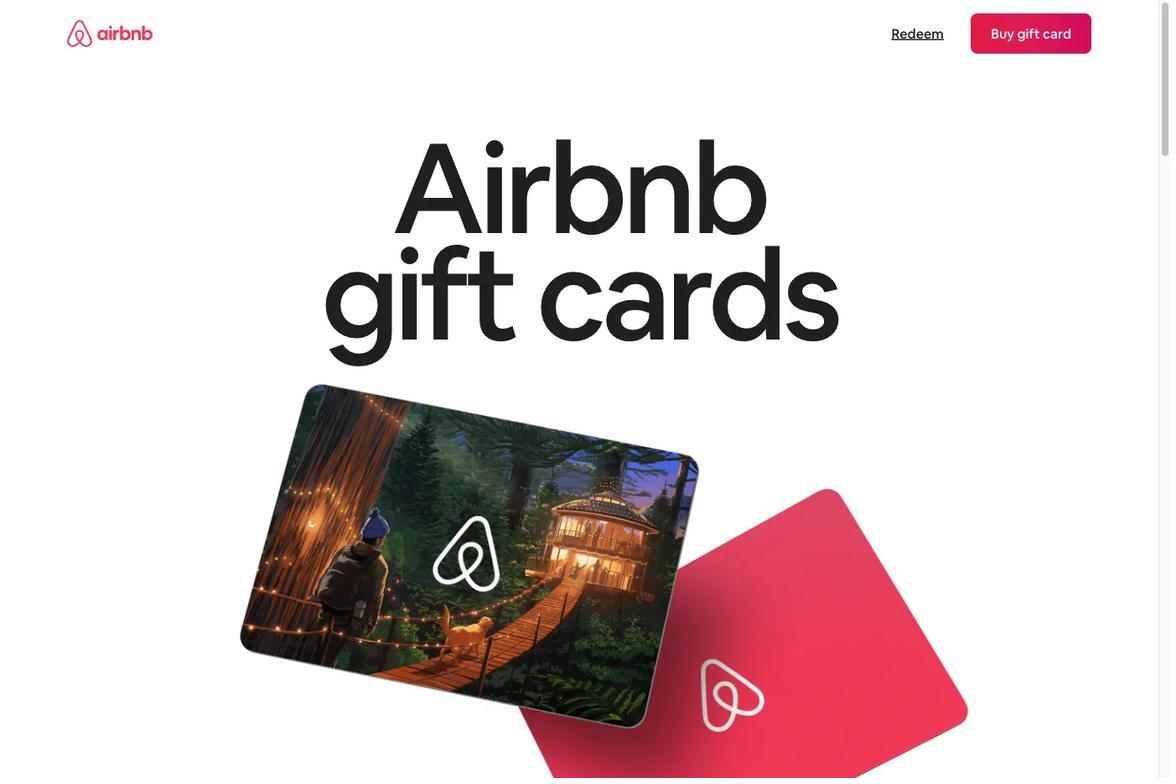 Task type: describe. For each thing, give the bounding box(es) containing it.
redeem
[[892, 25, 945, 42]]

profile element
[[600, 0, 1092, 67]]

airbnb
[[393, 106, 767, 270]]



Task type: vqa. For each thing, say whether or not it's contained in the screenshot.
Tue, Oct 31 6:00 PM–7:00 PM (PDT) Private groups only $449
no



Task type: locate. For each thing, give the bounding box(es) containing it.
redeem link
[[884, 17, 953, 50]]

airbnb gift cards
[[321, 106, 838, 377]]

gift cards
[[321, 213, 838, 377]]



